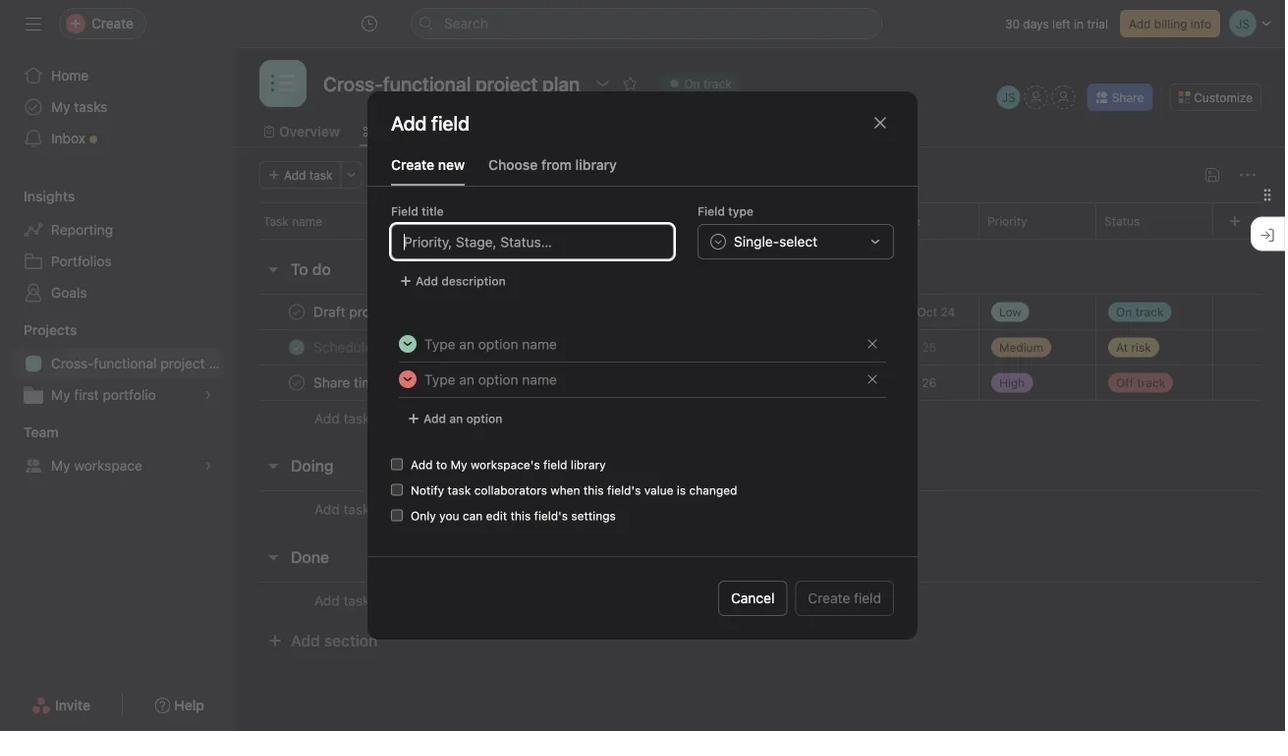 Task type: describe. For each thing, give the bounding box(es) containing it.
my inside create new tab panel
[[451, 458, 468, 472]]

priority field for draft project brief cell
[[979, 294, 1097, 330]]

my for my tasks
[[51, 99, 70, 115]]

functional
[[94, 355, 157, 372]]

collapse task list for this section image for done
[[265, 550, 281, 565]]

team
[[24, 424, 59, 440]]

priority field for share timeline with teammates cell
[[979, 365, 1097, 401]]

25
[[922, 341, 937, 354]]

task for notify
[[448, 484, 471, 497]]

add to my workspace's field library
[[411, 458, 606, 472]]

Draft project brief text field
[[310, 302, 433, 322]]

remove option image for 1st type an option name field from the top of the create new tab panel
[[867, 338, 879, 350]]

field for field type
[[698, 204, 725, 218]]

portfolios link
[[12, 246, 224, 277]]

share timeline with teammates cell
[[236, 365, 746, 401]]

draft project brief cell
[[236, 294, 746, 330]]

add left the billing
[[1129, 17, 1152, 30]]

Add to My workspace's field library checkbox
[[391, 459, 403, 470]]

only you can edit this field's settings
[[411, 509, 616, 523]]

task… inside "header to do" tree grid
[[344, 410, 381, 427]]

add section
[[291, 632, 378, 650]]

my tasks link
[[12, 91, 224, 123]]

Share timeline with teammates text field
[[310, 373, 514, 393]]

project
[[161, 355, 205, 372]]

priority
[[988, 214, 1028, 228]]

add an option
[[424, 412, 503, 426]]

days
[[1024, 17, 1050, 30]]

1 button
[[484, 338, 513, 357]]

add task… for done
[[315, 593, 381, 609]]

billing
[[1155, 17, 1188, 30]]

notify task collaborators when this field's value is changed
[[411, 484, 738, 497]]

oct 24 – 26
[[871, 376, 937, 390]]

completed checkbox for share timeline with teammates text box
[[285, 371, 309, 395]]

task… for doing
[[344, 501, 381, 518]]

portfolio
[[103, 387, 156, 403]]

field's for settings
[[534, 509, 568, 523]]

search button
[[411, 8, 883, 39]]

date
[[896, 214, 921, 228]]

invite
[[55, 697, 91, 714]]

in
[[1075, 17, 1084, 30]]

cancel
[[731, 590, 775, 607]]

choose
[[489, 157, 538, 173]]

js button
[[997, 86, 1021, 109]]

– for oct 24
[[912, 376, 919, 390]]

0 vertical spatial –
[[908, 305, 914, 319]]

home link
[[12, 60, 224, 91]]

to do
[[291, 260, 331, 279]]

hide sidebar image
[[26, 16, 41, 31]]

only
[[411, 509, 436, 523]]

notify
[[411, 484, 445, 497]]

field title
[[391, 204, 444, 218]]

task for add
[[310, 168, 333, 182]]

goals
[[51, 285, 87, 301]]

insights element
[[0, 179, 236, 313]]

tasks
[[74, 99, 108, 115]]

is
[[677, 484, 686, 497]]

0 vertical spatial oct
[[918, 305, 938, 319]]

add inside button
[[284, 168, 306, 182]]

add task… button for done
[[315, 590, 381, 612]]

collapse task list for this section image for to do
[[265, 261, 281, 277]]

oct 23 – 25
[[871, 341, 937, 354]]

add description
[[416, 274, 506, 288]]

30
[[1006, 17, 1020, 30]]

status
[[1105, 214, 1141, 228]]

my workspace link
[[12, 450, 224, 482]]

choose from library
[[489, 157, 617, 173]]

cross-functional project plan
[[51, 355, 236, 372]]

create new
[[391, 157, 465, 173]]

add task… button for doing
[[315, 499, 381, 521]]

due
[[871, 214, 893, 228]]

inbox link
[[12, 123, 224, 154]]

plan
[[209, 355, 236, 372]]

teams element
[[0, 415, 236, 486]]

schedule kickoff meeting cell
[[236, 329, 746, 366]]

add billing info button
[[1121, 10, 1221, 37]]

oct for oct 24 – 26
[[871, 376, 891, 390]]

portfolios
[[51, 253, 112, 269]]

create for create new
[[391, 157, 435, 173]]

projects button
[[0, 320, 77, 340]]

– for oct 23
[[912, 341, 919, 354]]

add inside "header to do" tree grid
[[315, 410, 340, 427]]

option
[[467, 412, 503, 426]]

description
[[442, 274, 506, 288]]

done
[[291, 548, 329, 567]]

js
[[1002, 90, 1016, 104]]

add task button
[[260, 161, 342, 189]]

title
[[422, 204, 444, 218]]

add left to at the bottom left of the page
[[411, 458, 433, 472]]

add billing info
[[1129, 17, 1212, 30]]

new
[[438, 157, 465, 173]]

info
[[1191, 17, 1212, 30]]

doing button
[[291, 448, 334, 484]]

cross-functional project plan link
[[12, 348, 236, 379]]

my tasks
[[51, 99, 108, 115]]

priority field for schedule kickoff meeting cell
[[979, 329, 1097, 366]]

0 vertical spatial field
[[544, 458, 568, 472]]

insights
[[24, 188, 75, 204]]

field's for value
[[607, 484, 641, 497]]

single-select button
[[698, 224, 895, 260]]

status field for schedule kickoff meeting cell
[[1096, 329, 1214, 366]]

name
[[292, 214, 323, 228]]

left
[[1053, 17, 1071, 30]]

1 add task… button from the top
[[315, 408, 381, 430]]

my for my first portfolio
[[51, 387, 70, 403]]

1 vertical spatial 24
[[894, 376, 909, 390]]

1
[[488, 341, 494, 354]]

23
[[894, 341, 909, 354]]

task… for done
[[344, 593, 381, 609]]

share button
[[1088, 84, 1153, 111]]

field type
[[698, 204, 754, 218]]

completed checkbox for schedule kickoff meeting "text box"
[[285, 336, 309, 359]]

an
[[450, 412, 463, 426]]

remove option image for second type an option name field from the top of the create new tab panel
[[867, 374, 879, 385]]

Priority, Stage, Status… text field
[[391, 224, 674, 260]]



Task type: locate. For each thing, give the bounding box(es) containing it.
2 type an option name field from the top
[[417, 363, 859, 396]]

1 collapse task list for this section image from the top
[[265, 261, 281, 277]]

row
[[236, 203, 1286, 239], [260, 238, 1262, 240], [236, 329, 1286, 366], [236, 365, 1286, 401]]

my workspace
[[51, 458, 142, 474]]

0 horizontal spatial field
[[391, 204, 419, 218]]

settings
[[572, 509, 616, 523]]

when
[[551, 484, 581, 497]]

projects
[[24, 322, 77, 338]]

due date
[[871, 214, 921, 228]]

field inside button
[[854, 590, 882, 607]]

status field for share timeline with teammates cell
[[1096, 365, 1214, 401]]

this right edit
[[511, 509, 531, 523]]

add section button
[[260, 623, 386, 659]]

1 vertical spatial field
[[854, 590, 882, 607]]

Type an option name field
[[417, 327, 859, 361], [417, 363, 859, 396]]

0 horizontal spatial this
[[511, 509, 531, 523]]

task… down share timeline with teammates text box
[[344, 410, 381, 427]]

1 vertical spatial collapse task list for this section image
[[265, 458, 281, 474]]

header to do tree grid
[[236, 294, 1286, 436]]

add task… button up the doing 'button'
[[315, 408, 381, 430]]

task up 'you'
[[448, 484, 471, 497]]

Only you can edit this field's settings checkbox
[[391, 510, 403, 522]]

remove option image left 23
[[867, 338, 879, 350]]

add task… row for done
[[236, 582, 1286, 619]]

reporting
[[51, 222, 113, 238]]

task… left only you can edit this field's settings checkbox
[[344, 501, 381, 518]]

task down overview
[[310, 168, 333, 182]]

overview
[[279, 123, 340, 140]]

2 completed image from the top
[[285, 336, 309, 359]]

tab list
[[368, 154, 918, 187]]

cancel button
[[719, 581, 788, 616]]

add task… up section at the left of the page
[[315, 593, 381, 609]]

add task… button left only you can edit this field's settings checkbox
[[315, 499, 381, 521]]

1 vertical spatial –
[[912, 341, 919, 354]]

task name
[[263, 214, 323, 228]]

0 vertical spatial remove option image
[[867, 338, 879, 350]]

– oct 24
[[904, 305, 956, 319]]

done button
[[291, 540, 329, 575]]

task inside button
[[310, 168, 333, 182]]

library right from
[[576, 157, 617, 173]]

my right to at the bottom left of the page
[[451, 458, 468, 472]]

0 vertical spatial 24
[[941, 305, 956, 319]]

2 vertical spatial completed checkbox
[[285, 371, 309, 395]]

0 horizontal spatial task
[[310, 168, 333, 182]]

status field for draft project brief cell
[[1096, 294, 1214, 330]]

0 vertical spatial field's
[[607, 484, 641, 497]]

search
[[444, 15, 489, 31]]

this for edit
[[511, 509, 531, 523]]

row containing 1
[[236, 329, 1286, 366]]

Notify task collaborators when this field's value is changed checkbox
[[391, 484, 403, 496]]

add down overview link
[[284, 168, 306, 182]]

select
[[780, 233, 818, 250]]

can
[[463, 509, 483, 523]]

my inside my first portfolio link
[[51, 387, 70, 403]]

to
[[436, 458, 448, 472]]

create right cancel at the right
[[808, 590, 851, 607]]

my left tasks
[[51, 99, 70, 115]]

tab list containing create new
[[368, 154, 918, 187]]

1 vertical spatial task
[[448, 484, 471, 497]]

first
[[74, 387, 99, 403]]

2 add task… from the top
[[315, 501, 381, 518]]

2 add task… row from the top
[[236, 491, 1286, 528]]

0 vertical spatial collapse task list for this section image
[[265, 261, 281, 277]]

add task… left only you can edit this field's settings checkbox
[[315, 501, 381, 518]]

1 vertical spatial field's
[[534, 509, 568, 523]]

– left 26
[[912, 376, 919, 390]]

completed image inside draft project brief cell
[[285, 300, 309, 324]]

add task… up the doing 'button'
[[315, 410, 381, 427]]

1 horizontal spatial this
[[584, 484, 604, 497]]

0 vertical spatial type an option name field
[[417, 327, 859, 361]]

2 vertical spatial add task… row
[[236, 582, 1286, 619]]

list link
[[364, 121, 403, 143]]

field
[[544, 458, 568, 472], [854, 590, 882, 607]]

add field dialog
[[368, 91, 918, 640]]

row containing task name
[[236, 203, 1286, 239]]

0 vertical spatial create
[[391, 157, 435, 173]]

add task
[[284, 168, 333, 182]]

26
[[922, 376, 937, 390]]

my left first
[[51, 387, 70, 403]]

oct left 23
[[871, 341, 891, 354]]

single-
[[734, 233, 780, 250]]

1 field from the left
[[391, 204, 419, 218]]

library up notify task collaborators when this field's value is changed
[[571, 458, 606, 472]]

single-select
[[734, 233, 818, 250]]

add task… inside "header to do" tree grid
[[315, 410, 381, 427]]

section
[[324, 632, 378, 650]]

board link
[[450, 121, 504, 143]]

type
[[729, 204, 754, 218]]

2 vertical spatial completed image
[[285, 371, 309, 395]]

1 horizontal spatial field's
[[607, 484, 641, 497]]

cell
[[745, 294, 863, 330]]

Schedule kickoff meeting text field
[[310, 338, 480, 357]]

completed image for draft project brief "text field"
[[285, 300, 309, 324]]

doing
[[291, 457, 334, 475]]

from
[[542, 157, 572, 173]]

add down the doing 'button'
[[315, 501, 340, 518]]

inbox
[[51, 130, 86, 146]]

1 horizontal spatial field
[[854, 590, 882, 607]]

add up the doing 'button'
[[315, 410, 340, 427]]

completed checkbox inside the schedule kickoff meeting cell
[[285, 336, 309, 359]]

1 horizontal spatial 24
[[941, 305, 956, 319]]

collaborators
[[475, 484, 548, 497]]

projects element
[[0, 313, 236, 415]]

insights button
[[0, 187, 75, 206]]

add description button
[[391, 267, 515, 295]]

collapse task list for this section image left the done button
[[265, 550, 281, 565]]

add to starred image
[[623, 76, 638, 91]]

field left title
[[391, 204, 419, 218]]

add left an
[[424, 412, 446, 426]]

0 vertical spatial add task…
[[315, 410, 381, 427]]

add up "add section" button
[[315, 593, 340, 609]]

1 vertical spatial add task… row
[[236, 491, 1286, 528]]

1 vertical spatial create
[[808, 590, 851, 607]]

cross-
[[51, 355, 94, 372]]

edit
[[486, 509, 507, 523]]

completed checkbox for draft project brief "text field"
[[285, 300, 309, 324]]

completed image for share timeline with teammates text box
[[285, 371, 309, 395]]

add left description at the left of page
[[416, 274, 439, 288]]

create left new
[[391, 157, 435, 173]]

create inside button
[[808, 590, 851, 607]]

0 vertical spatial add task… button
[[315, 408, 381, 430]]

my first portfolio
[[51, 387, 156, 403]]

invite button
[[19, 688, 103, 724]]

completed image inside share timeline with teammates cell
[[285, 371, 309, 395]]

2 vertical spatial –
[[912, 376, 919, 390]]

this for when
[[584, 484, 604, 497]]

1 vertical spatial completed image
[[285, 336, 309, 359]]

cell inside "header to do" tree grid
[[745, 294, 863, 330]]

3 collapse task list for this section image from the top
[[265, 550, 281, 565]]

– oct 24 row
[[236, 294, 1286, 330]]

library inside tab list
[[576, 157, 617, 173]]

trial
[[1088, 17, 1109, 30]]

create field button
[[796, 581, 895, 616]]

0 vertical spatial task
[[310, 168, 333, 182]]

1 task… from the top
[[344, 410, 381, 427]]

2 field from the left
[[698, 204, 725, 218]]

remove option image down oct 23 – 25
[[867, 374, 879, 385]]

oct
[[918, 305, 938, 319], [871, 341, 891, 354], [871, 376, 891, 390]]

create new tab panel
[[368, 187, 918, 640]]

add task… row for doing
[[236, 491, 1286, 528]]

to do button
[[291, 252, 331, 287]]

0 horizontal spatial field's
[[534, 509, 568, 523]]

2 remove option image from the top
[[867, 374, 879, 385]]

reporting link
[[12, 214, 224, 246]]

my for my workspace
[[51, 458, 70, 474]]

3 add task… row from the top
[[236, 582, 1286, 619]]

1 horizontal spatial task
[[448, 484, 471, 497]]

workspace's
[[471, 458, 540, 472]]

global element
[[0, 48, 236, 166]]

0 vertical spatial this
[[584, 484, 604, 497]]

list image
[[271, 72, 295, 95]]

board
[[466, 123, 504, 140]]

0 vertical spatial library
[[576, 157, 617, 173]]

add left section at the left of the page
[[291, 632, 320, 650]]

field for field title
[[391, 204, 419, 218]]

0 vertical spatial task…
[[344, 410, 381, 427]]

0 horizontal spatial field
[[544, 458, 568, 472]]

None text field
[[319, 66, 585, 101]]

menu item
[[0, 0, 1286, 16]]

0 vertical spatial completed checkbox
[[285, 300, 309, 324]]

completed checkbox inside draft project brief cell
[[285, 300, 309, 324]]

do
[[312, 260, 331, 279]]

share
[[1113, 90, 1145, 104]]

add field
[[391, 111, 470, 134]]

my down team
[[51, 458, 70, 474]]

1 type an option name field from the top
[[417, 327, 859, 361]]

field's down 'when'
[[534, 509, 568, 523]]

you
[[440, 509, 460, 523]]

1 completed checkbox from the top
[[285, 300, 309, 324]]

field's left value
[[607, 484, 641, 497]]

1 vertical spatial this
[[511, 509, 531, 523]]

collapse task list for this section image left 'to'
[[265, 261, 281, 277]]

3 completed checkbox from the top
[[285, 371, 309, 395]]

2 vertical spatial oct
[[871, 376, 891, 390]]

3 add task… from the top
[[315, 593, 381, 609]]

task… up section at the left of the page
[[344, 593, 381, 609]]

3 completed image from the top
[[285, 371, 309, 395]]

1 vertical spatial task…
[[344, 501, 381, 518]]

my inside the my tasks link
[[51, 99, 70, 115]]

goals link
[[12, 277, 224, 309]]

1 add task… row from the top
[[236, 400, 1286, 436]]

changed
[[690, 484, 738, 497]]

this up settings
[[584, 484, 604, 497]]

my inside my workspace link
[[51, 458, 70, 474]]

2 vertical spatial add task… button
[[315, 590, 381, 612]]

to
[[291, 260, 308, 279]]

library
[[576, 157, 617, 173], [571, 458, 606, 472]]

add task… for doing
[[315, 501, 381, 518]]

library inside create new tab panel
[[571, 458, 606, 472]]

my first portfolio link
[[12, 379, 224, 411]]

2 vertical spatial task…
[[344, 593, 381, 609]]

row containing oct 24
[[236, 365, 1286, 401]]

add task… row
[[236, 400, 1286, 436], [236, 491, 1286, 528], [236, 582, 1286, 619]]

close this dialog image
[[873, 115, 889, 131]]

search list box
[[411, 8, 883, 39]]

2 add task… button from the top
[[315, 499, 381, 521]]

3 task… from the top
[[344, 593, 381, 609]]

completed image for schedule kickoff meeting "text box"
[[285, 336, 309, 359]]

1 horizontal spatial field
[[698, 204, 725, 218]]

1 add task… from the top
[[315, 410, 381, 427]]

1 vertical spatial add task… button
[[315, 499, 381, 521]]

1 vertical spatial oct
[[871, 341, 891, 354]]

1 vertical spatial remove option image
[[867, 374, 879, 385]]

1 vertical spatial type an option name field
[[417, 363, 859, 396]]

add task…
[[315, 410, 381, 427], [315, 501, 381, 518], [315, 593, 381, 609]]

completed image inside the schedule kickoff meeting cell
[[285, 336, 309, 359]]

completed checkbox inside share timeline with teammates cell
[[285, 371, 309, 395]]

collapse task list for this section image left doing
[[265, 458, 281, 474]]

1 horizontal spatial create
[[808, 590, 851, 607]]

add an option button
[[399, 405, 512, 433]]

1 vertical spatial completed checkbox
[[285, 336, 309, 359]]

1 vertical spatial library
[[571, 458, 606, 472]]

remove option image
[[867, 338, 879, 350], [867, 374, 879, 385]]

task inside create new tab panel
[[448, 484, 471, 497]]

– left "25"
[[912, 341, 919, 354]]

1 vertical spatial add task…
[[315, 501, 381, 518]]

add task… button up section at the left of the page
[[315, 590, 381, 612]]

completed image
[[285, 300, 309, 324], [285, 336, 309, 359], [285, 371, 309, 395]]

2 task… from the top
[[344, 501, 381, 518]]

oct up "25"
[[918, 305, 938, 319]]

collapse task list for this section image for doing
[[265, 458, 281, 474]]

2 collapse task list for this section image from the top
[[265, 458, 281, 474]]

0 vertical spatial add task… row
[[236, 400, 1286, 436]]

create field
[[808, 590, 882, 607]]

home
[[51, 67, 89, 84]]

my
[[51, 99, 70, 115], [51, 387, 70, 403], [51, 458, 70, 474], [451, 458, 468, 472]]

3 add task… button from the top
[[315, 590, 381, 612]]

1 remove option image from the top
[[867, 338, 879, 350]]

Completed checkbox
[[285, 300, 309, 324], [285, 336, 309, 359], [285, 371, 309, 395]]

field left type
[[698, 204, 725, 218]]

0 horizontal spatial create
[[391, 157, 435, 173]]

team button
[[0, 423, 59, 442]]

1 completed image from the top
[[285, 300, 309, 324]]

2 completed checkbox from the top
[[285, 336, 309, 359]]

collapse task list for this section image
[[265, 261, 281, 277], [265, 458, 281, 474], [265, 550, 281, 565]]

0 horizontal spatial 24
[[894, 376, 909, 390]]

oct for oct 23 – 25
[[871, 341, 891, 354]]

task…
[[344, 410, 381, 427], [344, 501, 381, 518], [344, 593, 381, 609]]

2 vertical spatial add task…
[[315, 593, 381, 609]]

– up oct 23 – 25
[[908, 305, 914, 319]]

add task… button
[[315, 408, 381, 430], [315, 499, 381, 521], [315, 590, 381, 612]]

oct down oct 23 – 25
[[871, 376, 891, 390]]

2 vertical spatial collapse task list for this section image
[[265, 550, 281, 565]]

assignee
[[754, 214, 805, 228]]

create for create field
[[808, 590, 851, 607]]

0 vertical spatial completed image
[[285, 300, 309, 324]]

this
[[584, 484, 604, 497], [511, 509, 531, 523]]



Task type: vqa. For each thing, say whether or not it's contained in the screenshot.
"My" inside the the My first portfolio link
yes



